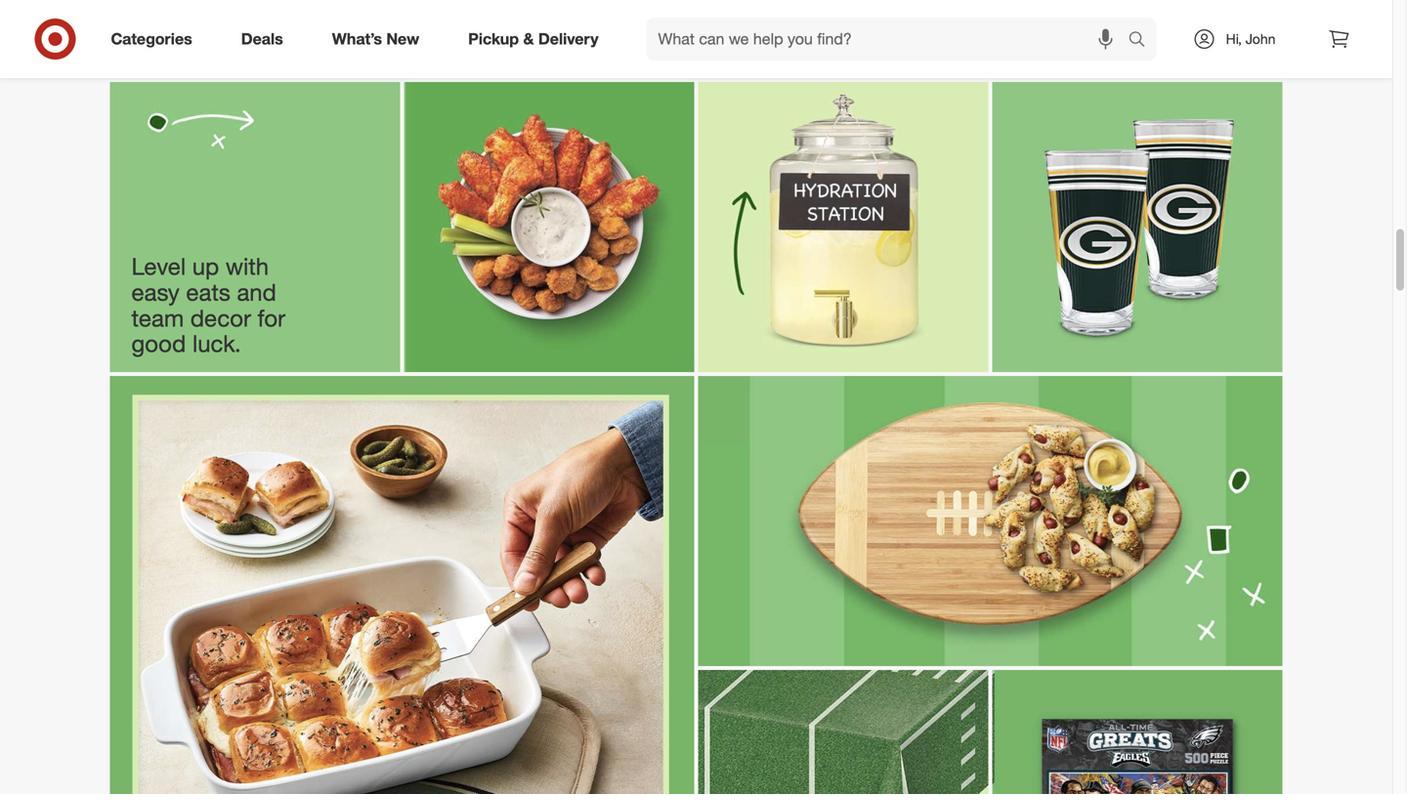 Task type: describe. For each thing, give the bounding box(es) containing it.
level up with easy eats and team decor for good luck.
[[132, 252, 292, 358]]

pickup & delivery link
[[452, 18, 623, 61]]

good
[[132, 330, 186, 358]]

what's new link
[[316, 18, 444, 61]]

easy
[[132, 278, 180, 307]]

search
[[1120, 31, 1167, 50]]

decor
[[191, 304, 251, 332]]

deals link
[[225, 18, 308, 61]]

pickup
[[468, 29, 519, 48]]

john
[[1246, 30, 1276, 47]]

delivery
[[539, 29, 599, 48]]

categories
[[111, 29, 192, 48]]

with
[[226, 252, 269, 281]]

and
[[237, 278, 276, 307]]

deals
[[241, 29, 283, 48]]

luck.
[[193, 330, 241, 358]]

new
[[387, 29, 420, 48]]



Task type: vqa. For each thing, say whether or not it's contained in the screenshot.
Price
no



Task type: locate. For each thing, give the bounding box(es) containing it.
what's new
[[332, 29, 420, 48]]

for
[[258, 304, 286, 332]]

tcl 55" class s4 s-class 4k uhd hdr led smart tv with google tv - 55s450g, parmesan garlic kettle chips - 8oz - good & gather™, frozen chicken & cheese quesadilla cones - 7.5oz/9ct - good & gather™, lg 75" class 4k uhd smart led tv - 75uq7590pub, vizio v-series 65" class 4k uhd hdr led smart tv - v655-j, samsung 65" class cu7000 crystal uhd 4k smart tv - titan gray (un65cu7000), samsung 55" class q60c qled uhd 4k smart tv - titan gray (qn55q60c), lg 55" class 4k uhd 2160p smart oled tv - oled55c3, vizio 50" class m6 series 4k qled hdr smart tv – m50q6-j01, tcl 50" class s4 s-class 4k uhd hdr led smart tv with google tv - 50s450g image
[[110, 0, 1283, 78]]

pickup & delivery
[[468, 29, 599, 48]]

level
[[132, 252, 186, 281]]

up
[[192, 252, 219, 281]]

team
[[132, 304, 184, 332]]

hi, john
[[1227, 30, 1276, 47]]

What can we help you find? suggestions appear below search field
[[647, 18, 1134, 61]]

what's
[[332, 29, 382, 48]]

search button
[[1120, 18, 1167, 65]]

eats
[[186, 278, 231, 307]]

&
[[524, 29, 534, 48]]

hi,
[[1227, 30, 1243, 47]]

categories link
[[94, 18, 217, 61]]



